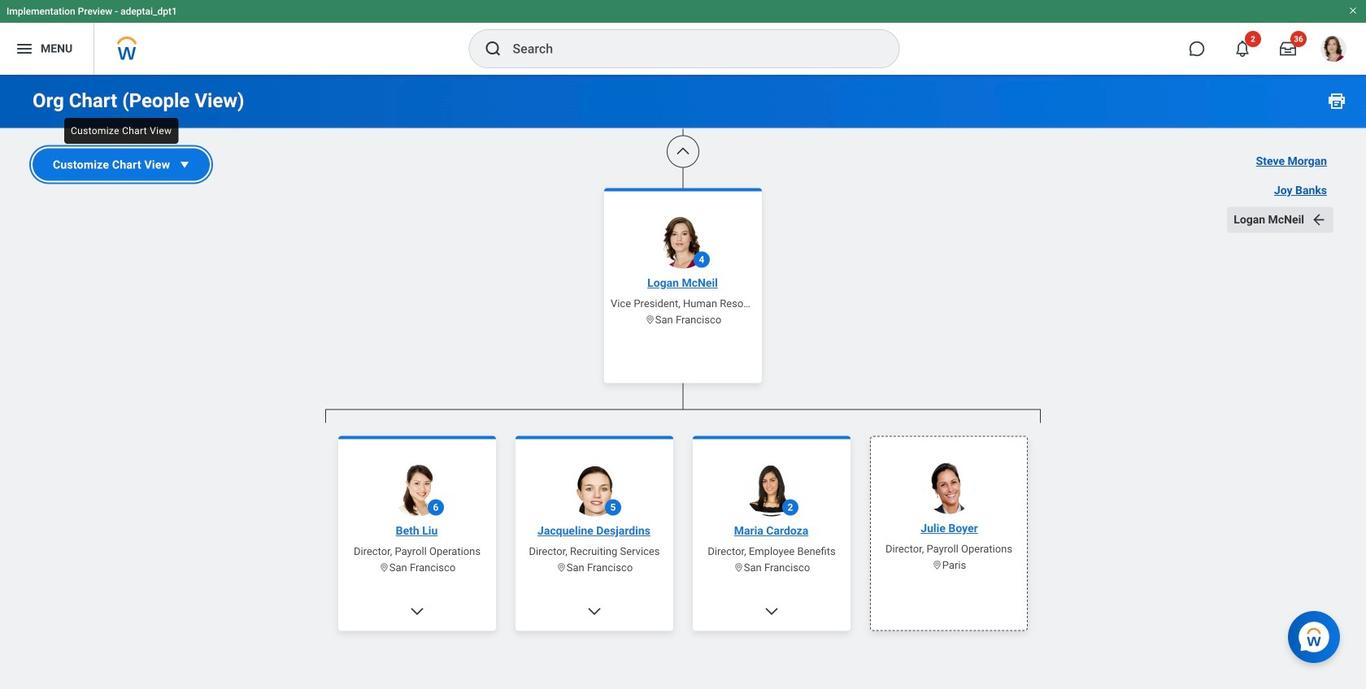 Task type: vqa. For each thing, say whether or not it's contained in the screenshot.
banner
yes



Task type: locate. For each thing, give the bounding box(es) containing it.
logan mcneil, logan mcneil, 4 direct reports element
[[325, 423, 1041, 690]]

search image
[[484, 39, 503, 59]]

chevron up image
[[675, 144, 692, 160]]

2 location image from the left
[[734, 563, 744, 574]]

Search Workday  search field
[[513, 31, 866, 67]]

1 horizontal spatial location image
[[734, 563, 744, 574]]

chevron down image
[[409, 604, 425, 620], [587, 604, 603, 620]]

1 horizontal spatial location image
[[645, 315, 656, 325]]

location image
[[645, 315, 656, 325], [932, 561, 943, 571], [379, 563, 390, 574]]

1 location image from the left
[[556, 563, 567, 574]]

location image for 1st chevron down image from right
[[556, 563, 567, 574]]

banner
[[0, 0, 1367, 75]]

0 horizontal spatial chevron down image
[[409, 604, 425, 620]]

0 horizontal spatial location image
[[556, 563, 567, 574]]

2 horizontal spatial location image
[[932, 561, 943, 571]]

1 horizontal spatial chevron down image
[[587, 604, 603, 620]]

profile logan mcneil image
[[1321, 36, 1347, 65]]

caret down image
[[177, 157, 193, 173]]

tooltip
[[59, 113, 183, 149]]

chevron down image
[[764, 604, 780, 620]]

main content
[[0, 0, 1367, 690]]

arrow left image
[[1311, 212, 1328, 228]]

location image
[[556, 563, 567, 574], [734, 563, 744, 574]]



Task type: describe. For each thing, give the bounding box(es) containing it.
2 chevron down image from the left
[[587, 604, 603, 620]]

location image for chevron down icon
[[734, 563, 744, 574]]

0 horizontal spatial location image
[[379, 563, 390, 574]]

close environment banner image
[[1349, 6, 1359, 15]]

inbox large image
[[1281, 41, 1297, 57]]

justify image
[[15, 39, 34, 59]]

print org chart image
[[1328, 91, 1347, 111]]

notifications large image
[[1235, 41, 1251, 57]]

1 chevron down image from the left
[[409, 604, 425, 620]]



